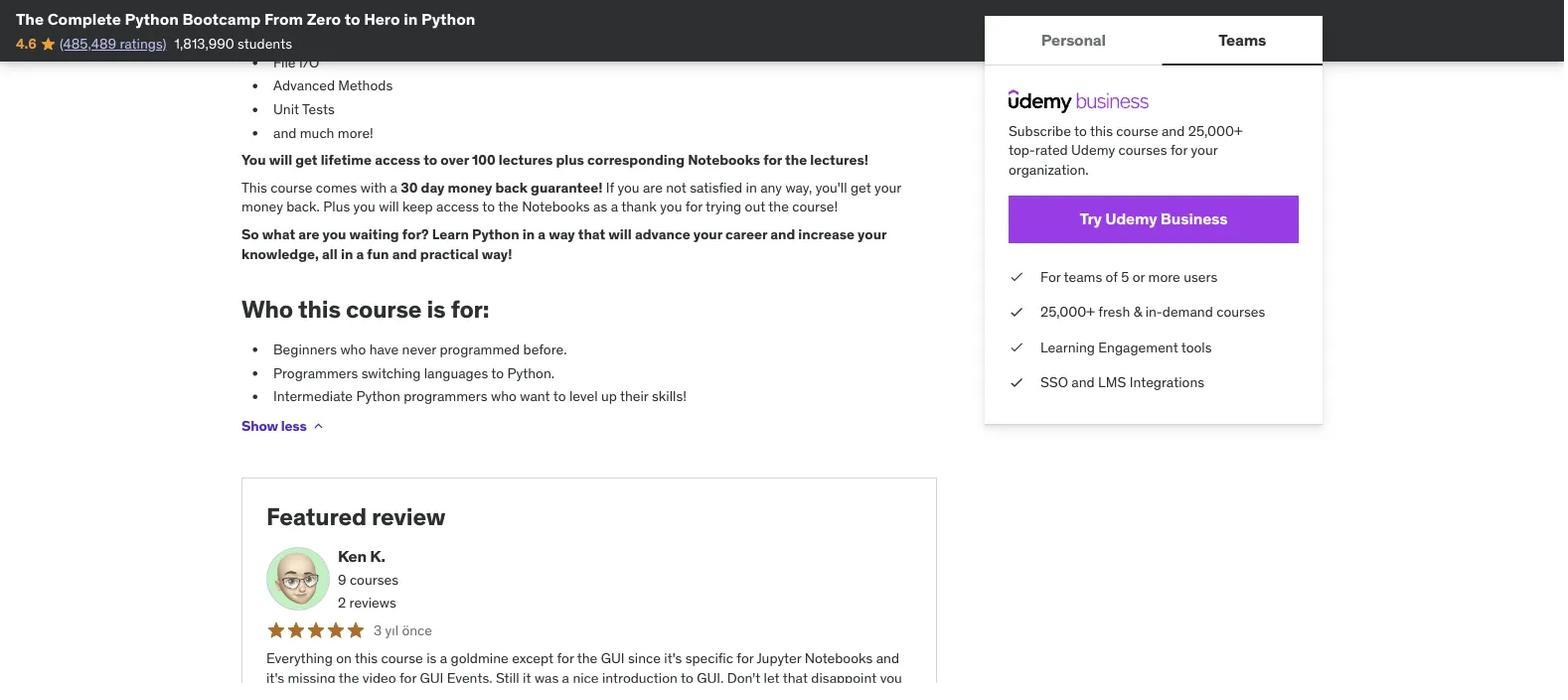 Task type: describe. For each thing, give the bounding box(es) containing it.
gui.
[[697, 670, 724, 684]]

you'll
[[816, 179, 848, 197]]

2
[[338, 595, 346, 613]]

missing
[[288, 670, 336, 684]]

programmed
[[440, 341, 520, 359]]

ratings)
[[120, 35, 167, 53]]

this for to
[[1090, 122, 1113, 140]]

was
[[535, 670, 559, 684]]

python.
[[507, 365, 555, 383]]

more!
[[338, 124, 374, 142]]

don't
[[727, 670, 761, 684]]

lms
[[1099, 374, 1127, 392]]

complete
[[47, 8, 121, 29]]

your inside subscribe to this course and 25,000+ top‑rated udemy courses for your organization.
[[1191, 141, 1218, 159]]

file
[[273, 54, 296, 72]]

this for on
[[355, 650, 378, 668]]

courses inside ken k. 9 courses 2 reviews
[[350, 572, 399, 590]]

methods
[[338, 77, 393, 95]]

xsmall image for sso
[[1009, 373, 1025, 393]]

their
[[620, 388, 649, 406]]

get inside if you are not satisfied in any way, you'll get your money back. plus you will keep access to the notebooks as a thank you for trying out the course!
[[851, 179, 872, 197]]

to down programmed
[[491, 365, 504, 383]]

learning
[[1041, 338, 1095, 356]]

you
[[242, 152, 266, 169]]

udemy inside subscribe to this course and 25,000+ top‑rated udemy courses for your organization.
[[1072, 141, 1116, 159]]

with
[[361, 179, 387, 197]]

show
[[242, 418, 278, 436]]

out
[[745, 198, 766, 216]]

python up ratings)
[[125, 8, 179, 29]]

0 horizontal spatial gui
[[420, 670, 444, 684]]

0 vertical spatial gui
[[601, 650, 625, 668]]

inheritance polymorphism file i/o advanced methods unit tests and much more! you will get lifetime access to over 100 lectures plus corresponding notebooks for the lectures!
[[242, 7, 869, 169]]

this
[[242, 179, 267, 197]]

a left the way
[[538, 226, 546, 244]]

you right if
[[618, 179, 640, 197]]

learn
[[432, 226, 469, 244]]

not
[[666, 179, 687, 197]]

events.
[[447, 670, 493, 684]]

3 yıl önce
[[374, 623, 432, 641]]

is inside everything on this course is a goldmine except for the gui since it's specific for jupyter notebooks and it's missing the video for gui events. still it was a nice introduction to gui. don't let that disappoint yo
[[427, 650, 437, 668]]

featured
[[266, 503, 367, 532]]

are for you
[[298, 226, 320, 244]]

way
[[549, 226, 575, 244]]

and inside inheritance polymorphism file i/o advanced methods unit tests and much more! you will get lifetime access to over 100 lectures plus corresponding notebooks for the lectures!
[[273, 124, 297, 142]]

what
[[262, 226, 295, 244]]

inheritance
[[273, 7, 344, 25]]

0 horizontal spatial this
[[298, 295, 341, 325]]

money inside if you are not satisfied in any way, you'll get your money back. plus you will keep access to the notebooks as a thank you for trying out the course!
[[242, 198, 283, 216]]

python inside so what are you waiting for? learn python in a way that will advance your career and increase your knowledge, all in a fun and practical way!
[[472, 226, 520, 244]]

the down any
[[769, 198, 789, 216]]

your right increase
[[858, 226, 887, 244]]

in-
[[1146, 303, 1163, 321]]

and right career
[[771, 226, 796, 244]]

0 vertical spatial money
[[448, 179, 492, 197]]

k.
[[370, 547, 386, 567]]

still
[[496, 670, 520, 684]]

if
[[606, 179, 614, 197]]

1 vertical spatial it's
[[266, 670, 284, 684]]

top‑rated
[[1009, 141, 1068, 159]]

25,000+ fresh & in-demand courses
[[1041, 303, 1266, 321]]

over
[[441, 152, 469, 169]]

course up back.
[[271, 179, 313, 197]]

sso and lms integrations
[[1041, 374, 1205, 392]]

a left 30 at the left top of page
[[390, 179, 398, 197]]

1 vertical spatial udemy
[[1106, 209, 1158, 229]]

bootcamp
[[182, 8, 261, 29]]

sso
[[1041, 374, 1069, 392]]

video
[[363, 670, 396, 684]]

it
[[523, 670, 531, 684]]

lectures!
[[810, 152, 869, 169]]

course up have
[[346, 295, 422, 325]]

never
[[402, 341, 436, 359]]

will inside if you are not satisfied in any way, you'll get your money back. plus you will keep access to the notebooks as a thank you for trying out the course!
[[379, 198, 399, 216]]

you inside so what are you waiting for? learn python in a way that will advance your career and increase your knowledge, all in a fun and practical way!
[[323, 226, 346, 244]]

for inside subscribe to this course and 25,000+ top‑rated udemy courses for your organization.
[[1171, 141, 1188, 159]]

programmers
[[404, 388, 488, 406]]

users
[[1184, 268, 1218, 286]]

30
[[401, 179, 418, 197]]

advanced
[[273, 77, 335, 95]]

of
[[1106, 268, 1118, 286]]

4.6
[[16, 35, 36, 53]]

that inside everything on this course is a goldmine except for the gui since it's specific for jupyter notebooks and it's missing the video for gui events. still it was a nice introduction to gui. don't let that disappoint yo
[[783, 670, 808, 684]]

back
[[496, 179, 528, 197]]

to right zero
[[345, 8, 360, 29]]

career
[[726, 226, 768, 244]]

business
[[1161, 209, 1228, 229]]

you down with
[[354, 198, 376, 216]]

your down trying
[[694, 226, 723, 244]]

to inside if you are not satisfied in any way, you'll get your money back. plus you will keep access to the notebooks as a thank you for trying out the course!
[[482, 198, 495, 216]]

notebooks inside if you are not satisfied in any way, you'll get your money back. plus you will keep access to the notebooks as a thank you for trying out the course!
[[522, 198, 590, 216]]

will for learn
[[609, 226, 632, 244]]

the up nice
[[577, 650, 598, 668]]

back.
[[287, 198, 320, 216]]

you down not
[[660, 198, 682, 216]]

review
[[372, 503, 446, 532]]

try
[[1080, 209, 1102, 229]]

up
[[601, 388, 617, 406]]

so
[[242, 226, 259, 244]]

teams
[[1064, 268, 1103, 286]]

try udemy business link
[[1009, 196, 1299, 243]]

to inside subscribe to this course and 25,000+ top‑rated udemy courses for your organization.
[[1075, 122, 1087, 140]]

for up was
[[557, 650, 574, 668]]

for?
[[402, 226, 429, 244]]

to inside everything on this course is a goldmine except for the gui since it's specific for jupyter notebooks and it's missing the video for gui events. still it was a nice introduction to gui. don't let that disappoint yo
[[681, 670, 694, 684]]

i/o
[[299, 54, 319, 72]]

students
[[238, 35, 292, 53]]

intermediate
[[273, 388, 353, 406]]

and down "for?"
[[392, 245, 417, 263]]

except
[[512, 650, 554, 668]]

beginners
[[273, 341, 337, 359]]

knowledge,
[[242, 245, 319, 263]]

this course comes with a 30 day money back guarantee!
[[242, 179, 603, 197]]

show less button
[[242, 407, 327, 447]]

tools
[[1182, 338, 1212, 356]]

specific
[[686, 650, 734, 668]]

the inside inheritance polymorphism file i/o advanced methods unit tests and much more! you will get lifetime access to over 100 lectures plus corresponding notebooks for the lectures!
[[785, 152, 807, 169]]

a right was
[[562, 670, 570, 684]]

and right sso
[[1072, 374, 1095, 392]]

personal button
[[985, 16, 1163, 64]]

1,813,990
[[174, 35, 234, 53]]

access inside if you are not satisfied in any way, you'll get your money back. plus you will keep access to the notebooks as a thank you for trying out the course!
[[437, 198, 479, 216]]

switching
[[361, 365, 421, 383]]

udemy business image
[[1009, 89, 1149, 113]]

ken
[[338, 547, 367, 567]]

önce
[[402, 623, 432, 641]]

teams
[[1219, 29, 1267, 50]]

skills!
[[652, 388, 687, 406]]



Task type: locate. For each thing, give the bounding box(es) containing it.
in right all
[[341, 245, 353, 263]]

for up any
[[764, 152, 782, 169]]

0 horizontal spatial will
[[269, 152, 292, 169]]

and inside everything on this course is a goldmine except for the gui since it's specific for jupyter notebooks and it's missing the video for gui events. still it was a nice introduction to gui. don't let that disappoint yo
[[876, 650, 900, 668]]

who
[[242, 295, 293, 325]]

teams button
[[1163, 16, 1323, 64]]

1 vertical spatial notebooks
[[522, 198, 590, 216]]

level
[[570, 388, 598, 406]]

get
[[295, 152, 318, 169], [851, 179, 872, 197]]

in right hero
[[404, 8, 418, 29]]

1,813,990 students
[[174, 35, 292, 53]]

to left gui.
[[681, 670, 694, 684]]

to inside inheritance polymorphism file i/o advanced methods unit tests and much more! you will get lifetime access to over 100 lectures plus corresponding notebooks for the lectures!
[[424, 152, 438, 169]]

1 vertical spatial 25,000+
[[1041, 303, 1095, 321]]

2 vertical spatial will
[[609, 226, 632, 244]]

gui
[[601, 650, 625, 668], [420, 670, 444, 684]]

lectures
[[499, 152, 553, 169]]

who this course is for:
[[242, 295, 490, 325]]

python right hero
[[421, 8, 476, 29]]

your up business
[[1191, 141, 1218, 159]]

0 vertical spatial access
[[375, 152, 421, 169]]

course inside everything on this course is a goldmine except for the gui since it's specific for jupyter notebooks and it's missing the video for gui events. still it was a nice introduction to gui. don't let that disappoint yo
[[381, 650, 423, 668]]

course down 3 yıl önce
[[381, 650, 423, 668]]

for
[[1041, 268, 1061, 286]]

for inside inheritance polymorphism file i/o advanced methods unit tests and much more! you will get lifetime access to over 100 lectures plus corresponding notebooks for the lectures!
[[764, 152, 782, 169]]

or
[[1133, 268, 1145, 286]]

course
[[1117, 122, 1159, 140], [271, 179, 313, 197], [346, 295, 422, 325], [381, 650, 423, 668]]

disappoint
[[812, 670, 877, 684]]

before.
[[523, 341, 567, 359]]

for down not
[[686, 198, 703, 216]]

0 vertical spatial get
[[295, 152, 318, 169]]

2 horizontal spatial notebooks
[[805, 650, 873, 668]]

the down on
[[339, 670, 359, 684]]

to left over
[[424, 152, 438, 169]]

in inside if you are not satisfied in any way, you'll get your money back. plus you will keep access to the notebooks as a thank you for trying out the course!
[[746, 179, 757, 197]]

for right "video"
[[400, 670, 417, 684]]

trying
[[706, 198, 742, 216]]

python inside beginners who have never programmed before. programmers switching languages to python. intermediate python programmers who want to level up their skills!
[[356, 388, 400, 406]]

25,000+ inside subscribe to this course and 25,000+ top‑rated udemy courses for your organization.
[[1189, 122, 1243, 140]]

access up 30 at the left top of page
[[375, 152, 421, 169]]

0 vertical spatial udemy
[[1072, 141, 1116, 159]]

xsmall image
[[1009, 303, 1025, 322]]

xsmall image right less
[[311, 419, 327, 435]]

0 vertical spatial is
[[427, 295, 446, 325]]

it's down everything
[[266, 670, 284, 684]]

ken k. image
[[266, 548, 330, 612]]

keep
[[402, 198, 433, 216]]

are inside so what are you waiting for? learn python in a way that will advance your career and increase your knowledge, all in a fun and practical way!
[[298, 226, 320, 244]]

that inside so what are you waiting for? learn python in a way that will advance your career and increase your knowledge, all in a fun and practical way!
[[578, 226, 606, 244]]

0 vertical spatial will
[[269, 152, 292, 169]]

will inside so what are you waiting for? learn python in a way that will advance your career and increase your knowledge, all in a fun and practical way!
[[609, 226, 632, 244]]

5
[[1122, 268, 1130, 286]]

money down 100
[[448, 179, 492, 197]]

udemy up 'organization.'
[[1072, 141, 1116, 159]]

courses up try udemy business
[[1119, 141, 1168, 159]]

will inside inheritance polymorphism file i/o advanced methods unit tests and much more! you will get lifetime access to over 100 lectures plus corresponding notebooks for the lectures!
[[269, 152, 292, 169]]

a inside if you are not satisfied in any way, you'll get your money back. plus you will keep access to the notebooks as a thank you for trying out the course!
[[611, 198, 618, 216]]

will for unit
[[269, 152, 292, 169]]

introduction
[[602, 670, 678, 684]]

a left fun
[[356, 245, 364, 263]]

courses
[[1119, 141, 1168, 159], [1217, 303, 1266, 321], [350, 572, 399, 590]]

tab list containing personal
[[985, 16, 1323, 66]]

have
[[370, 341, 399, 359]]

and up disappoint
[[876, 650, 900, 668]]

xsmall image left sso
[[1009, 373, 1025, 393]]

1 horizontal spatial it's
[[664, 650, 682, 668]]

jupyter
[[757, 650, 802, 668]]

are left not
[[643, 179, 663, 197]]

courses inside subscribe to this course and 25,000+ top‑rated udemy courses for your organization.
[[1119, 141, 1168, 159]]

2 horizontal spatial this
[[1090, 122, 1113, 140]]

1 vertical spatial money
[[242, 198, 283, 216]]

the
[[785, 152, 807, 169], [498, 198, 519, 216], [769, 198, 789, 216], [577, 650, 598, 668], [339, 670, 359, 684]]

your
[[1191, 141, 1218, 159], [875, 179, 902, 197], [694, 226, 723, 244], [858, 226, 887, 244]]

2 is from the top
[[427, 650, 437, 668]]

courses right "demand"
[[1217, 303, 1266, 321]]

in
[[404, 8, 418, 29], [746, 179, 757, 197], [523, 226, 535, 244], [341, 245, 353, 263]]

the up way,
[[785, 152, 807, 169]]

1 horizontal spatial get
[[851, 179, 872, 197]]

goldmine
[[451, 650, 509, 668]]

and inside subscribe to this course and 25,000+ top‑rated udemy courses for your organization.
[[1162, 122, 1185, 140]]

a up events.
[[440, 650, 447, 668]]

to down udemy business image
[[1075, 122, 1087, 140]]

day
[[421, 179, 445, 197]]

advance
[[635, 226, 691, 244]]

from
[[264, 8, 303, 29]]

1 vertical spatial access
[[437, 198, 479, 216]]

xsmall image down xsmall icon at the top of page
[[1009, 338, 1025, 357]]

this
[[1090, 122, 1113, 140], [298, 295, 341, 325], [355, 650, 378, 668]]

notebooks down guarantee!
[[522, 198, 590, 216]]

comes
[[316, 179, 357, 197]]

demand
[[1163, 303, 1214, 321]]

that
[[578, 226, 606, 244], [783, 670, 808, 684]]

(485,489
[[60, 35, 116, 53]]

1 horizontal spatial this
[[355, 650, 378, 668]]

2 vertical spatial courses
[[350, 572, 399, 590]]

0 horizontal spatial it's
[[266, 670, 284, 684]]

1 horizontal spatial 25,000+
[[1189, 122, 1243, 140]]

personal
[[1042, 29, 1106, 50]]

corresponding
[[588, 152, 685, 169]]

xsmall image for for
[[1009, 267, 1025, 287]]

for up business
[[1171, 141, 1188, 159]]

1 vertical spatial this
[[298, 295, 341, 325]]

2 vertical spatial this
[[355, 650, 378, 668]]

to down 100
[[482, 198, 495, 216]]

the down back
[[498, 198, 519, 216]]

notebooks inside everything on this course is a goldmine except for the gui since it's specific for jupyter notebooks and it's missing the video for gui events. still it was a nice introduction to gui. don't let that disappoint yo
[[805, 650, 873, 668]]

1 vertical spatial will
[[379, 198, 399, 216]]

0 horizontal spatial get
[[295, 152, 318, 169]]

this up "video"
[[355, 650, 378, 668]]

languages
[[424, 365, 488, 383]]

25,000+ up business
[[1189, 122, 1243, 140]]

yıl
[[385, 623, 399, 641]]

increase
[[799, 226, 855, 244]]

get right the you'll
[[851, 179, 872, 197]]

it's right since
[[664, 650, 682, 668]]

for up the don't
[[737, 650, 754, 668]]

that right the let
[[783, 670, 808, 684]]

in left the way
[[523, 226, 535, 244]]

1 vertical spatial is
[[427, 650, 437, 668]]

0 vertical spatial notebooks
[[688, 152, 761, 169]]

subscribe to this course and 25,000+ top‑rated udemy courses for your organization.
[[1009, 122, 1243, 179]]

python up way!
[[472, 226, 520, 244]]

nice
[[573, 670, 599, 684]]

0 horizontal spatial that
[[578, 226, 606, 244]]

this down udemy business image
[[1090, 122, 1113, 140]]

to left level
[[553, 388, 566, 406]]

1 vertical spatial get
[[851, 179, 872, 197]]

0 horizontal spatial money
[[242, 198, 283, 216]]

2 horizontal spatial will
[[609, 226, 632, 244]]

will
[[269, 152, 292, 169], [379, 198, 399, 216], [609, 226, 632, 244]]

will right you at left
[[269, 152, 292, 169]]

1 vertical spatial gui
[[420, 670, 444, 684]]

1 horizontal spatial are
[[643, 179, 663, 197]]

course down udemy business image
[[1117, 122, 1159, 140]]

ken k. 9 courses 2 reviews
[[338, 547, 399, 613]]

notebooks up satisfied
[[688, 152, 761, 169]]

3
[[374, 623, 382, 641]]

1 horizontal spatial notebooks
[[688, 152, 761, 169]]

this inside everything on this course is a goldmine except for the gui since it's specific for jupyter notebooks and it's missing the video for gui events. still it was a nice introduction to gui. don't let that disappoint yo
[[355, 650, 378, 668]]

0 horizontal spatial courses
[[350, 572, 399, 590]]

will down thank
[[609, 226, 632, 244]]

hero
[[364, 8, 400, 29]]

show less
[[242, 418, 307, 436]]

2 vertical spatial notebooks
[[805, 650, 873, 668]]

0 horizontal spatial 25,000+
[[1041, 303, 1095, 321]]

try udemy business
[[1080, 209, 1228, 229]]

all
[[322, 245, 338, 263]]

access inside inheritance polymorphism file i/o advanced methods unit tests and much more! you will get lifetime access to over 100 lectures plus corresponding notebooks for the lectures!
[[375, 152, 421, 169]]

25,000+ up the learning
[[1041, 303, 1095, 321]]

way!
[[482, 245, 512, 263]]

polymorphism
[[273, 30, 362, 48]]

courses up reviews at the left bottom of the page
[[350, 572, 399, 590]]

and down the "unit"
[[273, 124, 297, 142]]

you up all
[[323, 226, 346, 244]]

0 vertical spatial that
[[578, 226, 606, 244]]

who left have
[[340, 341, 366, 359]]

1 horizontal spatial will
[[379, 198, 399, 216]]

and up try udemy business
[[1162, 122, 1185, 140]]

tab list
[[985, 16, 1323, 66]]

1 horizontal spatial who
[[491, 388, 517, 406]]

subscribe
[[1009, 122, 1072, 140]]

who
[[340, 341, 366, 359], [491, 388, 517, 406]]

0 vertical spatial who
[[340, 341, 366, 359]]

1 vertical spatial who
[[491, 388, 517, 406]]

is left for:
[[427, 295, 446, 325]]

&
[[1134, 303, 1142, 321]]

for
[[1171, 141, 1188, 159], [764, 152, 782, 169], [686, 198, 703, 216], [557, 650, 574, 668], [737, 650, 754, 668], [400, 670, 417, 684]]

1 vertical spatial courses
[[1217, 303, 1266, 321]]

1 horizontal spatial that
[[783, 670, 808, 684]]

1 horizontal spatial money
[[448, 179, 492, 197]]

is
[[427, 295, 446, 325], [427, 650, 437, 668]]

will down with
[[379, 198, 399, 216]]

100
[[472, 152, 496, 169]]

xsmall image left for
[[1009, 267, 1025, 287]]

plus
[[556, 152, 584, 169]]

course inside subscribe to this course and 25,000+ top‑rated udemy courses for your organization.
[[1117, 122, 1159, 140]]

this inside subscribe to this course and 25,000+ top‑rated udemy courses for your organization.
[[1090, 122, 1113, 140]]

gui left events.
[[420, 670, 444, 684]]

is down önce
[[427, 650, 437, 668]]

as
[[594, 198, 608, 216]]

0 vertical spatial are
[[643, 179, 663, 197]]

who left want on the bottom left
[[491, 388, 517, 406]]

0 vertical spatial this
[[1090, 122, 1113, 140]]

fun
[[367, 245, 389, 263]]

9
[[338, 572, 346, 590]]

a right as
[[611, 198, 618, 216]]

are inside if you are not satisfied in any way, you'll get your money back. plus you will keep access to the notebooks as a thank you for trying out the course!
[[643, 179, 663, 197]]

guarantee!
[[531, 179, 603, 197]]

get down much
[[295, 152, 318, 169]]

0 horizontal spatial who
[[340, 341, 366, 359]]

1 is from the top
[[427, 295, 446, 325]]

0 horizontal spatial are
[[298, 226, 320, 244]]

integrations
[[1130, 374, 1205, 392]]

programmers
[[273, 365, 358, 383]]

2 horizontal spatial courses
[[1217, 303, 1266, 321]]

1 horizontal spatial access
[[437, 198, 479, 216]]

0 horizontal spatial notebooks
[[522, 198, 590, 216]]

are down back.
[[298, 226, 320, 244]]

gui left since
[[601, 650, 625, 668]]

money
[[448, 179, 492, 197], [242, 198, 283, 216]]

xsmall image inside show less button
[[311, 419, 327, 435]]

on
[[336, 650, 352, 668]]

1 horizontal spatial gui
[[601, 650, 625, 668]]

are for not
[[643, 179, 663, 197]]

everything on this course is a goldmine except for the gui since it's specific for jupyter notebooks and it's missing the video for gui events. still it was a nice introduction to gui. don't let that disappoint yo
[[266, 650, 902, 684]]

course!
[[793, 198, 838, 216]]

plus
[[323, 198, 350, 216]]

0 vertical spatial 25,000+
[[1189, 122, 1243, 140]]

python down switching
[[356, 388, 400, 406]]

notebooks inside inheritance polymorphism file i/o advanced methods unit tests and much more! you will get lifetime access to over 100 lectures plus corresponding notebooks for the lectures!
[[688, 152, 761, 169]]

since
[[628, 650, 661, 668]]

get inside inheritance polymorphism file i/o advanced methods unit tests and much more! you will get lifetime access to over 100 lectures plus corresponding notebooks for the lectures!
[[295, 152, 318, 169]]

thank
[[621, 198, 657, 216]]

1 vertical spatial that
[[783, 670, 808, 684]]

money down "this" in the left top of the page
[[242, 198, 283, 216]]

notebooks up disappoint
[[805, 650, 873, 668]]

1 vertical spatial are
[[298, 226, 320, 244]]

0 vertical spatial courses
[[1119, 141, 1168, 159]]

xsmall image
[[1009, 267, 1025, 287], [1009, 338, 1025, 357], [1009, 373, 1025, 393], [311, 419, 327, 435]]

xsmall image for learning
[[1009, 338, 1025, 357]]

for:
[[451, 295, 490, 325]]

in left any
[[746, 179, 757, 197]]

your right the you'll
[[875, 179, 902, 197]]

0 vertical spatial it's
[[664, 650, 682, 668]]

0 horizontal spatial access
[[375, 152, 421, 169]]

that down as
[[578, 226, 606, 244]]

access up learn
[[437, 198, 479, 216]]

1 horizontal spatial courses
[[1119, 141, 1168, 159]]

for inside if you are not satisfied in any way, you'll get your money back. plus you will keep access to the notebooks as a thank you for trying out the course!
[[686, 198, 703, 216]]

udemy right the try
[[1106, 209, 1158, 229]]

your inside if you are not satisfied in any way, you'll get your money back. plus you will keep access to the notebooks as a thank you for trying out the course!
[[875, 179, 902, 197]]

this up beginners
[[298, 295, 341, 325]]

organization.
[[1009, 161, 1089, 179]]



Task type: vqa. For each thing, say whether or not it's contained in the screenshot.
'GUARANTEE!'
yes



